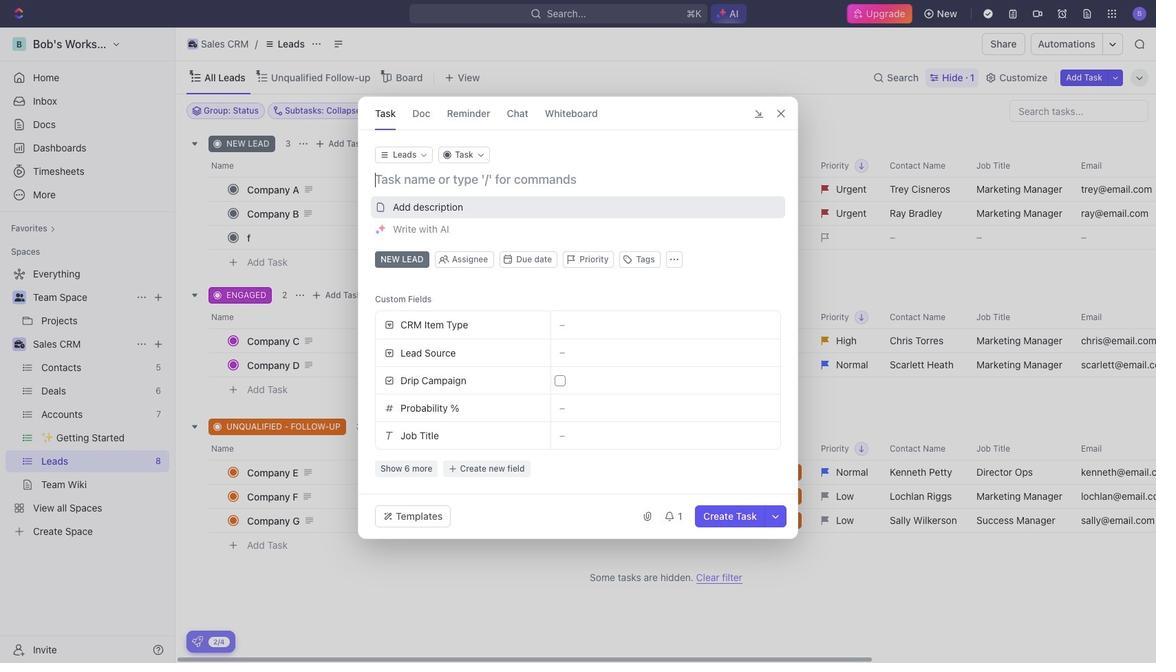 Task type: vqa. For each thing, say whether or not it's contained in the screenshot.
tree in the Sidebar 'navigation'
yes



Task type: describe. For each thing, give the bounding box(es) containing it.
Search tasks... text field
[[1011, 101, 1149, 121]]

onboarding checklist button element
[[192, 636, 203, 647]]

Set value for Probability % Custom Field text field
[[552, 395, 781, 421]]

none checkbox inside custom fields element
[[555, 375, 566, 386]]



Task type: locate. For each thing, give the bounding box(es) containing it.
onboarding checklist button image
[[192, 636, 203, 647]]

0 horizontal spatial business time image
[[14, 340, 24, 348]]

sidebar navigation
[[0, 28, 176, 663]]

business time image inside sidebar navigation
[[14, 340, 24, 348]]

business time image
[[189, 41, 197, 48], [14, 340, 24, 348]]

1 vertical spatial business time image
[[14, 340, 24, 348]]

user group image
[[14, 293, 24, 302]]

tree
[[6, 263, 169, 543]]

tree inside sidebar navigation
[[6, 263, 169, 543]]

1 horizontal spatial business time image
[[189, 41, 197, 48]]

dialog
[[358, 96, 799, 539]]

Task name or type '/' for commands text field
[[375, 171, 784, 188]]

0 vertical spatial business time image
[[189, 41, 197, 48]]

None checkbox
[[555, 375, 566, 386]]

custom fields element
[[375, 311, 782, 477]]



